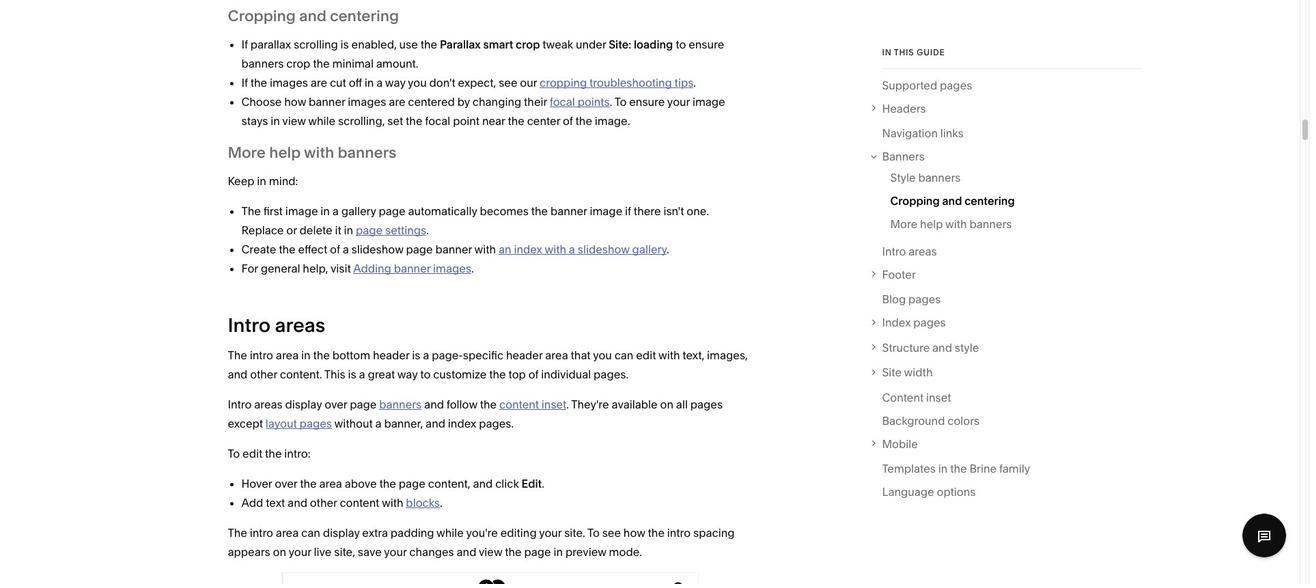 Task type: vqa. For each thing, say whether or not it's contained in the screenshot.
the colors
yes



Task type: locate. For each thing, give the bounding box(es) containing it.
1 vertical spatial you
[[593, 348, 612, 362]]

their
[[524, 95, 547, 108]]

content,
[[428, 477, 471, 491]]

are
[[311, 76, 327, 89], [389, 95, 406, 108]]

0 horizontal spatial centering
[[330, 7, 399, 25]]

0 vertical spatial to
[[615, 95, 627, 108]]

1 horizontal spatial other
[[310, 496, 337, 510]]

1 vertical spatial areas
[[275, 313, 325, 337]]

mobile button
[[868, 435, 1142, 454]]

intro areas
[[883, 245, 938, 258], [228, 313, 325, 337]]

1 vertical spatial crop
[[287, 56, 311, 70]]

1 vertical spatial if
[[242, 76, 248, 89]]

to inside the 'the intro area in the bottom header is a page-specific header area that you can edit with text, images, and other content. this is a great way to customize the top of individual pages.'
[[421, 367, 431, 381]]

intro areas up content.
[[228, 313, 325, 337]]

while up changes
[[437, 526, 464, 540]]

intro inside the 'the intro area in the bottom header is a page-specific header area that you can edit with text, images, and other content. this is a great way to customize the top of individual pages.'
[[250, 348, 273, 362]]

is up minimal on the left of the page
[[341, 37, 349, 51]]

can inside the 'the intro area in the bottom header is a page-specific header area that you can edit with text, images, and other content. this is a great way to customize the top of individual pages.'
[[615, 348, 634, 362]]

1 horizontal spatial images
[[348, 95, 386, 108]]

1 horizontal spatial to
[[588, 526, 600, 540]]

how inside the intro area can display extra padding while you're editing your site. to see how the intro spacing appears on your live site, save your changes and view the page in preview mode.
[[624, 526, 646, 540]]

gallery inside the first image in a gallery page automatically becomes the banner image if there isn't one. replace or delete it in
[[342, 204, 376, 218]]

ensure
[[689, 37, 725, 51], [630, 95, 665, 108]]

1 horizontal spatial inset
[[927, 391, 952, 405]]

use
[[400, 37, 418, 51]]

1 vertical spatial of
[[330, 242, 340, 256]]

the inside the first image in a gallery page automatically becomes the banner image if there isn't one. replace or delete it in
[[242, 204, 261, 218]]

language options
[[883, 486, 976, 499]]

0 horizontal spatial more help with banners
[[228, 143, 397, 162]]

0 vertical spatial crop
[[516, 37, 540, 51]]

view inside the intro area can display extra padding while you're editing your site. to see how the intro spacing appears on your live site, save your changes and view the page in preview mode.
[[479, 545, 503, 559]]

page inside the intro area can display extra padding while you're editing your site. to see how the intro spacing appears on your live site, save your changes and view the page in preview mode.
[[525, 545, 551, 559]]

1 if from the top
[[242, 37, 248, 51]]

. left they're
[[567, 398, 569, 411]]

0 horizontal spatial to
[[421, 367, 431, 381]]

1 header from the left
[[373, 348, 410, 362]]

1 horizontal spatial intro areas
[[883, 245, 938, 258]]

click
[[496, 477, 519, 491]]

to right loading
[[676, 37, 686, 51]]

banners link
[[883, 147, 1142, 166]]

layout pages link
[[266, 417, 332, 430]]

or
[[287, 223, 297, 237]]

automatically
[[408, 204, 477, 218]]

pages. down content inset link
[[479, 417, 514, 430]]

cropping and centering up more help with banners "link"
[[891, 194, 1015, 208]]

1 horizontal spatial over
[[325, 398, 347, 411]]

on left all
[[661, 398, 674, 411]]

way down amount.
[[385, 76, 406, 89]]

page inside create the effect of a slideshow page banner with an index with a slideshow gallery . for general help, visit adding banner images .
[[406, 242, 433, 256]]

0 horizontal spatial focal
[[425, 114, 451, 128]]

0 vertical spatial cropping and centering
[[228, 7, 399, 25]]

display up layout pages link
[[285, 398, 322, 411]]

follow
[[447, 398, 478, 411]]

1 vertical spatial while
[[437, 526, 464, 540]]

1 vertical spatial gallery
[[633, 242, 667, 256]]

the up options
[[951, 462, 968, 476]]

0 vertical spatial other
[[250, 367, 277, 381]]

the intro area in the bottom header is a page-specific header area that you can edit with text, images, and other content. this is a great way to customize the top of individual pages.
[[228, 348, 748, 381]]

1 horizontal spatial gallery
[[633, 242, 667, 256]]

and inside cropping and centering link
[[943, 194, 963, 208]]

0 vertical spatial are
[[311, 76, 327, 89]]

an
[[499, 242, 512, 256]]

0 vertical spatial more help with banners
[[228, 143, 397, 162]]

2 if from the top
[[242, 76, 248, 89]]

.
[[694, 76, 696, 89], [610, 95, 613, 108], [427, 223, 429, 237], [667, 242, 670, 256], [472, 262, 474, 275], [567, 398, 569, 411], [542, 477, 545, 491], [440, 496, 443, 510]]

area down 'text'
[[276, 526, 299, 540]]

. down 'isn't'
[[667, 242, 670, 256]]

cropping down style banners link
[[891, 194, 940, 208]]

. down content, at the bottom left
[[440, 496, 443, 510]]

1 horizontal spatial slideshow
[[578, 242, 630, 256]]

inset
[[927, 391, 952, 405], [542, 398, 567, 411]]

0 horizontal spatial while
[[308, 114, 336, 128]]

the inside the 'the intro area in the bottom header is a page-specific header area that you can edit with text, images, and other content. this is a great way to customize the top of individual pages.'
[[228, 348, 247, 362]]

crop down scrolling
[[287, 56, 311, 70]]

areas up content.
[[275, 313, 325, 337]]

inset up the background colors
[[927, 391, 952, 405]]

images down the first image in a gallery page automatically becomes the banner image if there isn't one. replace or delete it in
[[433, 262, 472, 275]]

scrolling,
[[338, 114, 385, 128]]

0 vertical spatial over
[[325, 398, 347, 411]]

how up the mode.
[[624, 526, 646, 540]]

mobile link
[[883, 435, 1142, 454]]

if left parallax
[[242, 37, 248, 51]]

the down scrolling
[[313, 56, 330, 70]]

while
[[308, 114, 336, 128], [437, 526, 464, 540]]

to inside the intro area can display extra padding while you're editing your site. to see how the intro spacing appears on your live site, save your changes and view the page in preview mode.
[[588, 526, 600, 540]]

and up except
[[228, 367, 248, 381]]

centering inside cropping and centering link
[[965, 194, 1015, 208]]

the for the intro area can display extra padding while you're editing your site. to see how the intro spacing appears on your live site, save your changes and view the page in preview mode.
[[228, 526, 247, 540]]

ensure inside to ensure banners crop the minimal amount.
[[689, 37, 725, 51]]

area up content.
[[276, 348, 299, 362]]

page down editing in the left of the page
[[525, 545, 551, 559]]

1 vertical spatial images
[[348, 95, 386, 108]]

the inside the intro area can display extra padding while you're editing your site. to see how the intro spacing appears on your live site, save your changes and view the page in preview mode.
[[228, 526, 247, 540]]

crop inside to ensure banners crop the minimal amount.
[[287, 56, 311, 70]]

area inside hover over the area above the page content, and click edit . add text and other content with blocks .
[[319, 477, 342, 491]]

and inside the 'the intro area in the bottom header is a page-specific header area that you can edit with text, images, and other content. this is a great way to customize the top of individual pages.'
[[228, 367, 248, 381]]

0 horizontal spatial other
[[250, 367, 277, 381]]

0 vertical spatial you
[[408, 76, 427, 89]]

0 vertical spatial edit
[[637, 348, 656, 362]]

0 horizontal spatial can
[[301, 526, 320, 540]]

slideshow up the adding
[[352, 242, 404, 256]]

one.
[[687, 204, 710, 218]]

0 vertical spatial intro areas
[[883, 245, 938, 258]]

0 horizontal spatial of
[[330, 242, 340, 256]]

gallery down there
[[633, 242, 667, 256]]

0 vertical spatial cropping
[[228, 7, 296, 25]]

pages. up they're
[[594, 367, 629, 381]]

blog
[[883, 293, 906, 307]]

content inside hover over the area above the page content, and click edit . add text and other content with blocks .
[[340, 496, 380, 510]]

to down cropping troubleshooting tips link at top
[[615, 95, 627, 108]]

1 horizontal spatial view
[[479, 545, 503, 559]]

. right troubleshooting
[[694, 76, 696, 89]]

images,
[[707, 348, 748, 362]]

over up 'text'
[[275, 477, 298, 491]]

view right stays
[[282, 114, 306, 128]]

1 vertical spatial to
[[421, 367, 431, 381]]

2 vertical spatial intro
[[228, 398, 252, 411]]

view
[[282, 114, 306, 128], [479, 545, 503, 559]]

off
[[349, 76, 362, 89]]

a up it
[[333, 204, 339, 218]]

banner up an index with a slideshow gallery link at the top of page
[[551, 204, 588, 218]]

1 vertical spatial help
[[921, 217, 944, 231]]

how right choose
[[284, 95, 306, 108]]

0 horizontal spatial pages.
[[479, 417, 514, 430]]

all
[[677, 398, 688, 411]]

help down cropping and centering link
[[921, 217, 944, 231]]

over inside hover over the area above the page content, and click edit . add text and other content with blocks .
[[275, 477, 298, 491]]

display up site,
[[323, 526, 360, 540]]

set
[[388, 114, 403, 128]]

0 horizontal spatial see
[[499, 76, 518, 89]]

content down "above"
[[340, 496, 380, 510]]

cropping and centering up scrolling
[[228, 7, 399, 25]]

0 horizontal spatial intro areas
[[228, 313, 325, 337]]

loading
[[634, 37, 673, 51]]

the up choose
[[251, 76, 267, 89]]

focal down cropping
[[550, 95, 575, 108]]

1 vertical spatial display
[[323, 526, 360, 540]]

gallery
[[342, 204, 376, 218], [633, 242, 667, 256]]

mode.
[[609, 545, 642, 559]]

1 horizontal spatial more help with banners
[[891, 217, 1013, 231]]

ensure up tips
[[689, 37, 725, 51]]

with
[[304, 143, 334, 162], [946, 217, 968, 231], [475, 242, 496, 256], [545, 242, 567, 256], [659, 348, 680, 362], [382, 496, 404, 510]]

1 vertical spatial can
[[301, 526, 320, 540]]

display inside the intro area can display extra padding while you're editing your site. to see how the intro spacing appears on your live site, save your changes and view the page in preview mode.
[[323, 526, 360, 540]]

0 horizontal spatial more
[[228, 143, 266, 162]]

1 vertical spatial to
[[228, 447, 240, 460]]

1 vertical spatial see
[[603, 526, 621, 540]]

a left great
[[359, 367, 365, 381]]

focal
[[550, 95, 575, 108], [425, 114, 451, 128]]

and up scrolling
[[299, 7, 327, 25]]

and left click
[[473, 477, 493, 491]]

intro areas link
[[883, 242, 938, 265]]

page up page settings .
[[379, 204, 406, 218]]

smart
[[483, 37, 514, 51]]

visit
[[331, 262, 351, 275]]

1 horizontal spatial focal
[[550, 95, 575, 108]]

inset inside content inset link
[[927, 391, 952, 405]]

banners
[[883, 150, 925, 164]]

create the effect of a slideshow page banner with an index with a slideshow gallery . for general help, visit adding banner images .
[[242, 242, 670, 275]]

0 horizontal spatial you
[[408, 76, 427, 89]]

headers link
[[883, 99, 1142, 118]]

more up intro areas link
[[891, 217, 918, 231]]

brine
[[970, 462, 997, 476]]

the left top
[[490, 367, 506, 381]]

1 vertical spatial way
[[398, 367, 418, 381]]

1 vertical spatial cropping
[[891, 194, 940, 208]]

pages inside . they're available on all pages except
[[691, 398, 723, 411]]

0 vertical spatial images
[[270, 76, 308, 89]]

2 horizontal spatial of
[[563, 114, 573, 128]]

images up scrolling,
[[348, 95, 386, 108]]

pages inside dropdown button
[[914, 316, 946, 330]]

under
[[576, 37, 607, 51]]

content down top
[[500, 398, 539, 411]]

index right "an"
[[514, 242, 543, 256]]

1 vertical spatial other
[[310, 496, 337, 510]]

header up great
[[373, 348, 410, 362]]

1 horizontal spatial to
[[676, 37, 686, 51]]

1 horizontal spatial how
[[624, 526, 646, 540]]

to
[[615, 95, 627, 108], [228, 447, 240, 460], [588, 526, 600, 540]]

navigation links link
[[883, 124, 964, 147]]

the down intro:
[[300, 477, 317, 491]]

to inside the . to ensure your image stays in view while scrolling, set the focal point near the center of the image.
[[615, 95, 627, 108]]

slideshow down if
[[578, 242, 630, 256]]

intro for your
[[250, 526, 273, 540]]

0 horizontal spatial are
[[311, 76, 327, 89]]

the inside create the effect of a slideshow page banner with an index with a slideshow gallery . for general help, visit adding banner images .
[[279, 242, 296, 256]]

in left preview
[[554, 545, 563, 559]]

preview
[[566, 545, 607, 559]]

1 horizontal spatial you
[[593, 348, 612, 362]]

1 vertical spatial more help with banners
[[891, 217, 1013, 231]]

0 horizontal spatial to
[[228, 447, 240, 460]]

intro down for
[[228, 313, 271, 337]]

centering
[[330, 7, 399, 25], [965, 194, 1015, 208]]

except
[[228, 417, 263, 430]]

site.
[[565, 526, 586, 540]]

more help with banners down cropping and centering link
[[891, 217, 1013, 231]]

. inside . they're available on all pages except
[[567, 398, 569, 411]]

a
[[377, 76, 383, 89], [333, 204, 339, 218], [343, 242, 349, 256], [569, 242, 575, 256], [423, 348, 429, 362], [359, 367, 365, 381], [376, 417, 382, 430]]

the for the first image in a gallery page automatically becomes the banner image if there isn't one. replace or delete it in
[[242, 204, 261, 218]]

2 horizontal spatial image
[[693, 95, 726, 108]]

if up choose
[[242, 76, 248, 89]]

1 vertical spatial focal
[[425, 114, 451, 128]]

the
[[421, 37, 437, 51], [313, 56, 330, 70], [251, 76, 267, 89], [406, 114, 423, 128], [508, 114, 525, 128], [576, 114, 593, 128], [532, 204, 548, 218], [279, 242, 296, 256], [313, 348, 330, 362], [490, 367, 506, 381], [480, 398, 497, 411], [265, 447, 282, 460], [951, 462, 968, 476], [300, 477, 317, 491], [380, 477, 396, 491], [648, 526, 665, 540], [505, 545, 522, 559]]

banners
[[242, 56, 284, 70], [338, 143, 397, 162], [919, 171, 961, 185], [970, 217, 1013, 231], [379, 398, 422, 411]]

1 horizontal spatial crop
[[516, 37, 540, 51]]

intro for and
[[250, 348, 273, 362]]

pages right all
[[691, 398, 723, 411]]

structure
[[883, 341, 930, 355]]

1 horizontal spatial are
[[389, 95, 406, 108]]

a right "an"
[[569, 242, 575, 256]]

brine intro area.png image
[[281, 573, 699, 584]]

to down except
[[228, 447, 240, 460]]

can right that on the bottom
[[615, 348, 634, 362]]

2 horizontal spatial to
[[615, 95, 627, 108]]

of inside the . to ensure your image stays in view while scrolling, set the focal point near the center of the image.
[[563, 114, 573, 128]]

the for the intro area in the bottom header is a page-specific header area that you can edit with text, images, and other content. this is a great way to customize the top of individual pages.
[[228, 348, 247, 362]]

0 vertical spatial display
[[285, 398, 322, 411]]

tweak
[[543, 37, 574, 51]]

header up top
[[506, 348, 543, 362]]

to
[[676, 37, 686, 51], [421, 367, 431, 381]]

available
[[612, 398, 658, 411]]

in right off on the top of the page
[[365, 76, 374, 89]]

. up image.
[[610, 95, 613, 108]]

help,
[[303, 262, 328, 275]]

page right it
[[356, 223, 383, 237]]

of down focal points link
[[563, 114, 573, 128]]

1 horizontal spatial centering
[[965, 194, 1015, 208]]

site width button
[[868, 363, 1142, 382]]

1 vertical spatial more
[[891, 217, 918, 231]]

of down it
[[330, 242, 340, 256]]

page up 'adding banner images' link
[[406, 242, 433, 256]]

page inside the first image in a gallery page automatically becomes the banner image if there isn't one. replace or delete it in
[[379, 204, 406, 218]]

over up without
[[325, 398, 347, 411]]

0 horizontal spatial slideshow
[[352, 242, 404, 256]]

other inside the 'the intro area in the bottom header is a page-specific header area that you can edit with text, images, and other content. this is a great way to customize the top of individual pages.'
[[250, 367, 277, 381]]

2 slideshow from the left
[[578, 242, 630, 256]]

amount.
[[376, 56, 419, 70]]

image inside the . to ensure your image stays in view while scrolling, set the focal point near the center of the image.
[[693, 95, 726, 108]]

0 vertical spatial to
[[676, 37, 686, 51]]

0 horizontal spatial gallery
[[342, 204, 376, 218]]

0 vertical spatial ensure
[[689, 37, 725, 51]]

if for if the images are cut off in a way you don't expect, see our cropping troubleshooting tips .
[[242, 76, 248, 89]]

style
[[955, 341, 980, 355]]

1 horizontal spatial can
[[615, 348, 634, 362]]

the right near
[[508, 114, 525, 128]]

pages up structure and style
[[914, 316, 946, 330]]

top
[[509, 367, 526, 381]]

page settings link
[[356, 223, 427, 237]]

of right top
[[529, 367, 539, 381]]

while left scrolling,
[[308, 114, 336, 128]]

without
[[335, 417, 373, 430]]

0 horizontal spatial on
[[273, 545, 286, 559]]

that
[[571, 348, 591, 362]]

save
[[358, 545, 382, 559]]

intro:
[[285, 447, 311, 460]]

index
[[514, 242, 543, 256], [448, 417, 477, 430]]

0 horizontal spatial view
[[282, 114, 306, 128]]

1 vertical spatial over
[[275, 477, 298, 491]]

and inside structure and style link
[[933, 341, 953, 355]]

0 horizontal spatial help
[[269, 143, 301, 162]]

in
[[365, 76, 374, 89], [271, 114, 280, 128], [257, 174, 267, 188], [321, 204, 330, 218], [344, 223, 353, 237], [301, 348, 311, 362], [939, 462, 948, 476], [554, 545, 563, 559]]

area
[[276, 348, 299, 362], [546, 348, 568, 362], [319, 477, 342, 491], [276, 526, 299, 540]]

and down you're
[[457, 545, 477, 559]]

in up 'delete'
[[321, 204, 330, 218]]

guide
[[917, 47, 946, 57]]

0 vertical spatial of
[[563, 114, 573, 128]]

can up live
[[301, 526, 320, 540]]

view down you're
[[479, 545, 503, 559]]

is left "page-"
[[412, 348, 421, 362]]

0 vertical spatial index
[[514, 242, 543, 256]]

blocks
[[406, 496, 440, 510]]

crop right smart
[[516, 37, 540, 51]]

1 vertical spatial content
[[340, 496, 380, 510]]

2 header from the left
[[506, 348, 543, 362]]

edit inside the 'the intro area in the bottom header is a page-specific header area that you can edit with text, images, and other content. this is a great way to customize the top of individual pages.'
[[637, 348, 656, 362]]

1 horizontal spatial on
[[661, 398, 674, 411]]

see left our on the top of the page
[[499, 76, 518, 89]]

above
[[345, 477, 377, 491]]

images
[[270, 76, 308, 89], [348, 95, 386, 108], [433, 262, 472, 275]]

0 vertical spatial if
[[242, 37, 248, 51]]

page
[[379, 204, 406, 218], [356, 223, 383, 237], [406, 242, 433, 256], [350, 398, 377, 411], [399, 477, 426, 491], [525, 545, 551, 559]]

more inside more help with banners "link"
[[891, 217, 918, 231]]

are up set
[[389, 95, 406, 108]]

index inside create the effect of a slideshow page banner with an index with a slideshow gallery . for general help, visit adding banner images .
[[514, 242, 543, 256]]

0 horizontal spatial crop
[[287, 56, 311, 70]]

in inside the 'the intro area in the bottom header is a page-specific header area that you can edit with text, images, and other content. this is a great way to customize the top of individual pages.'
[[301, 348, 311, 362]]

with inside hover over the area above the page content, and click edit . add text and other content with blocks .
[[382, 496, 404, 510]]

0 horizontal spatial ensure
[[630, 95, 665, 108]]

2 vertical spatial the
[[228, 526, 247, 540]]

of inside the 'the intro area in the bottom header is a page-specific header area that you can edit with text, images, and other content. this is a great way to customize the top of individual pages.'
[[529, 367, 539, 381]]

the inside to ensure banners crop the minimal amount.
[[313, 56, 330, 70]]

the intro area can display extra padding while you're editing your site. to see how the intro spacing appears on your live site, save your changes and view the page in preview mode.
[[228, 526, 735, 559]]

1 horizontal spatial cropping and centering
[[891, 194, 1015, 208]]

1 horizontal spatial pages.
[[594, 367, 629, 381]]

0 horizontal spatial how
[[284, 95, 306, 108]]

other inside hover over the area above the page content, and click edit . add text and other content with blocks .
[[310, 496, 337, 510]]

pages right the layout
[[300, 417, 332, 430]]

templates in the brine family link
[[883, 460, 1031, 483]]

way right great
[[398, 367, 418, 381]]

background colors
[[883, 414, 980, 428]]

to left customize
[[421, 367, 431, 381]]

on inside the intro area can display extra padding while you're editing your site. to see how the intro spacing appears on your live site, save your changes and view the page in preview mode.
[[273, 545, 286, 559]]



Task type: describe. For each thing, give the bounding box(es) containing it.
if
[[625, 204, 632, 218]]

and right banner,
[[426, 417, 446, 430]]

area inside the intro area can display extra padding while you're editing your site. to see how the intro spacing appears on your live site, save your changes and view the page in preview mode.
[[276, 526, 299, 540]]

0 horizontal spatial images
[[270, 76, 308, 89]]

1 horizontal spatial image
[[590, 204, 623, 218]]

in right keep
[[257, 174, 267, 188]]

0 horizontal spatial index
[[448, 417, 477, 430]]

1 vertical spatial cropping and centering
[[891, 194, 1015, 208]]

by
[[458, 95, 470, 108]]

structure and style
[[883, 341, 980, 355]]

0 vertical spatial centering
[[330, 7, 399, 25]]

1 vertical spatial intro
[[228, 313, 271, 337]]

. right click
[[542, 477, 545, 491]]

the inside the first image in a gallery page automatically becomes the banner image if there isn't one. replace or delete it in
[[532, 204, 548, 218]]

0 horizontal spatial inset
[[542, 398, 567, 411]]

if for if parallax scrolling is enabled, use the parallax smart crop tweak under site: loading
[[242, 37, 248, 51]]

with inside "link"
[[946, 217, 968, 231]]

pages for supported pages
[[940, 79, 973, 92]]

1 vertical spatial intro areas
[[228, 313, 325, 337]]

footer link
[[883, 265, 1142, 284]]

they're
[[572, 398, 609, 411]]

index
[[883, 316, 911, 330]]

centered
[[408, 95, 455, 108]]

banner down settings
[[394, 262, 431, 275]]

can inside the intro area can display extra padding while you're editing your site. to see how the intro spacing appears on your live site, save your changes and view the page in preview mode.
[[301, 526, 320, 540]]

customize
[[433, 367, 487, 381]]

content inset link
[[883, 388, 952, 411]]

width
[[905, 366, 933, 380]]

spacing
[[694, 526, 735, 540]]

choose
[[242, 95, 282, 108]]

adding banner images link
[[353, 262, 472, 275]]

pages. inside the 'the intro area in the bottom header is a page-specific header area that you can edit with text, images, and other content. this is a great way to customize the top of individual pages.'
[[594, 367, 629, 381]]

the down editing in the left of the page
[[505, 545, 522, 559]]

0 vertical spatial help
[[269, 143, 301, 162]]

background
[[883, 414, 946, 428]]

to ensure banners crop the minimal amount.
[[242, 37, 725, 70]]

see inside the intro area can display extra padding while you're editing your site. to see how the intro spacing appears on your live site, save your changes and view the page in preview mode.
[[603, 526, 621, 540]]

background colors link
[[883, 411, 980, 435]]

index pages link
[[883, 313, 1142, 332]]

a right off on the top of the page
[[377, 76, 383, 89]]

enabled,
[[352, 37, 397, 51]]

structure and style button
[[868, 338, 1142, 357]]

specific
[[463, 348, 504, 362]]

0 horizontal spatial display
[[285, 398, 322, 411]]

while inside the intro area can display extra padding while you're editing your site. to see how the intro spacing appears on your live site, save your changes and view the page in preview mode.
[[437, 526, 464, 540]]

. down the first image in a gallery page automatically becomes the banner image if there isn't one. replace or delete it in
[[472, 262, 474, 275]]

the down focal points link
[[576, 114, 593, 128]]

. down automatically
[[427, 223, 429, 237]]

image.
[[595, 114, 630, 128]]

delete
[[300, 223, 333, 237]]

cut
[[330, 76, 346, 89]]

cropping
[[540, 76, 587, 89]]

a left "page-"
[[423, 348, 429, 362]]

gallery inside create the effect of a slideshow page banner with an index with a slideshow gallery . for general help, visit adding banner images .
[[633, 242, 667, 256]]

while inside the . to ensure your image stays in view while scrolling, set the focal point near the center of the image.
[[308, 114, 336, 128]]

cropping troubleshooting tips link
[[540, 76, 694, 89]]

0 horizontal spatial cropping and centering
[[228, 7, 399, 25]]

the up this
[[313, 348, 330, 362]]

there
[[634, 204, 661, 218]]

your inside the . to ensure your image stays in view while scrolling, set the focal point near the center of the image.
[[668, 95, 690, 108]]

changing
[[473, 95, 522, 108]]

content inset link
[[500, 398, 567, 411]]

0 vertical spatial way
[[385, 76, 406, 89]]

this
[[895, 47, 915, 57]]

0 horizontal spatial image
[[286, 204, 318, 218]]

. inside the . to ensure your image stays in view while scrolling, set the focal point near the center of the image.
[[610, 95, 613, 108]]

and left follow
[[424, 398, 444, 411]]

content.
[[280, 367, 322, 381]]

editing
[[501, 526, 537, 540]]

pages for layout pages without a banner, and index pages.
[[300, 417, 332, 430]]

layout
[[266, 417, 297, 430]]

images inside create the effect of a slideshow page banner with an index with a slideshow gallery . for general help, visit adding banner images .
[[433, 262, 472, 275]]

of inside create the effect of a slideshow page banner with an index with a slideshow gallery . for general help, visit adding banner images .
[[330, 242, 340, 256]]

banner down the first image in a gallery page automatically becomes the banner image if there isn't one. replace or delete it in
[[436, 242, 472, 256]]

a inside the first image in a gallery page automatically becomes the banner image if there isn't one. replace or delete it in
[[333, 204, 339, 218]]

style banners link
[[891, 168, 961, 191]]

a up visit
[[343, 242, 349, 256]]

footer button
[[868, 265, 1142, 284]]

supported
[[883, 79, 938, 92]]

content
[[883, 391, 924, 405]]

the left intro:
[[265, 447, 282, 460]]

replace
[[242, 223, 284, 237]]

0 vertical spatial see
[[499, 76, 518, 89]]

if the images are cut off in a way you don't expect, see our cropping troubleshooting tips .
[[242, 76, 696, 89]]

cropping and centering link
[[891, 191, 1015, 215]]

2 vertical spatial is
[[348, 367, 357, 381]]

1 horizontal spatial content
[[500, 398, 539, 411]]

banner inside the first image in a gallery page automatically becomes the banner image if there isn't one. replace or delete it in
[[551, 204, 588, 218]]

view inside the . to ensure your image stays in view while scrolling, set the focal point near the center of the image.
[[282, 114, 306, 128]]

blocks link
[[406, 496, 440, 510]]

area up individual
[[546, 348, 568, 362]]

it
[[335, 223, 342, 237]]

structure and style link
[[883, 338, 1142, 357]]

you inside the 'the intro area in the bottom header is a page-specific header area that you can edit with text, images, and other content. this is a great way to customize the top of individual pages.'
[[593, 348, 612, 362]]

family
[[1000, 462, 1031, 476]]

1 horizontal spatial cropping
[[891, 194, 940, 208]]

2 vertical spatial areas
[[254, 398, 283, 411]]

pages for index pages
[[914, 316, 946, 330]]

banners button
[[868, 147, 1142, 166]]

add
[[242, 496, 263, 510]]

banners up cropping and centering link
[[919, 171, 961, 185]]

in
[[883, 47, 892, 57]]

to inside to ensure banners crop the minimal amount.
[[676, 37, 686, 51]]

center
[[527, 114, 561, 128]]

focal inside the . to ensure your image stays in view while scrolling, set the focal point near the center of the image.
[[425, 114, 451, 128]]

the right "above"
[[380, 477, 396, 491]]

your left live
[[289, 545, 311, 559]]

to edit the intro:
[[228, 447, 311, 460]]

0 vertical spatial is
[[341, 37, 349, 51]]

parallax
[[251, 37, 291, 51]]

. to ensure your image stays in view while scrolling, set the focal point near the center of the image.
[[242, 95, 726, 128]]

site width link
[[883, 363, 1142, 382]]

general
[[261, 262, 300, 275]]

hover
[[242, 477, 272, 491]]

templates
[[883, 462, 936, 476]]

stays
[[242, 114, 268, 128]]

point
[[453, 114, 480, 128]]

the left spacing
[[648, 526, 665, 540]]

first
[[264, 204, 283, 218]]

the right follow
[[480, 398, 497, 411]]

colors
[[948, 414, 980, 428]]

page inside hover over the area above the page content, and click edit . add text and other content with blocks .
[[399, 477, 426, 491]]

supported pages
[[883, 79, 973, 92]]

a right without
[[376, 417, 382, 430]]

in inside the intro area can display extra padding while you're editing your site. to see how the intro spacing appears on your live site, save your changes and view the page in preview mode.
[[554, 545, 563, 559]]

the right set
[[406, 114, 423, 128]]

and inside the intro area can display extra padding while you're editing your site. to see how the intro spacing appears on your live site, save your changes and view the page in preview mode.
[[457, 545, 477, 559]]

ensure inside the . to ensure your image stays in view while scrolling, set the focal point near the center of the image.
[[630, 95, 665, 108]]

0 vertical spatial intro
[[883, 245, 907, 258]]

the first image in a gallery page automatically becomes the banner image if there isn't one. replace or delete it in
[[242, 204, 710, 237]]

keep in mind:
[[228, 174, 298, 188]]

near
[[482, 114, 506, 128]]

0 vertical spatial focal
[[550, 95, 575, 108]]

banner down cut
[[309, 95, 346, 108]]

in up options
[[939, 462, 948, 476]]

effect
[[298, 242, 328, 256]]

site width
[[883, 366, 933, 380]]

style banners
[[891, 171, 961, 185]]

on inside . they're available on all pages except
[[661, 398, 674, 411]]

banners inside to ensure banners crop the minimal amount.
[[242, 56, 284, 70]]

troubleshooting
[[590, 76, 672, 89]]

navigation
[[883, 127, 938, 140]]

extra
[[362, 526, 388, 540]]

your left site.
[[539, 526, 562, 540]]

banners down scrolling,
[[338, 143, 397, 162]]

0 vertical spatial areas
[[909, 245, 938, 258]]

way inside the 'the intro area in the bottom header is a page-specific header area that you can edit with text, images, and other content. this is a great way to customize the top of individual pages.'
[[398, 367, 418, 381]]

focal points link
[[550, 95, 610, 108]]

1 vertical spatial is
[[412, 348, 421, 362]]

navigation links
[[883, 127, 964, 140]]

with inside the 'the intro area in the bottom header is a page-specific header area that you can edit with text, images, and other content. this is a great way to customize the top of individual pages.'
[[659, 348, 680, 362]]

banners up banner,
[[379, 398, 422, 411]]

help inside "link"
[[921, 217, 944, 231]]

language
[[883, 486, 935, 499]]

1 slideshow from the left
[[352, 242, 404, 256]]

blog pages link
[[883, 290, 941, 313]]

in right it
[[344, 223, 353, 237]]

adding
[[353, 262, 392, 275]]

don't
[[430, 76, 456, 89]]

links
[[941, 127, 964, 140]]

banners inside "link"
[[970, 217, 1013, 231]]

site
[[883, 366, 902, 380]]

language options link
[[883, 483, 976, 506]]

your down padding
[[384, 545, 407, 559]]

pages for blog pages
[[909, 293, 941, 307]]

site,
[[334, 545, 355, 559]]

isn't
[[664, 204, 685, 218]]

the right use
[[421, 37, 437, 51]]

headers button
[[868, 99, 1142, 118]]

page up without
[[350, 398, 377, 411]]

1 vertical spatial edit
[[243, 447, 263, 460]]

in inside the . to ensure your image stays in view while scrolling, set the focal point near the center of the image.
[[271, 114, 280, 128]]

and right 'text'
[[288, 496, 308, 510]]

mobile
[[883, 437, 918, 451]]



